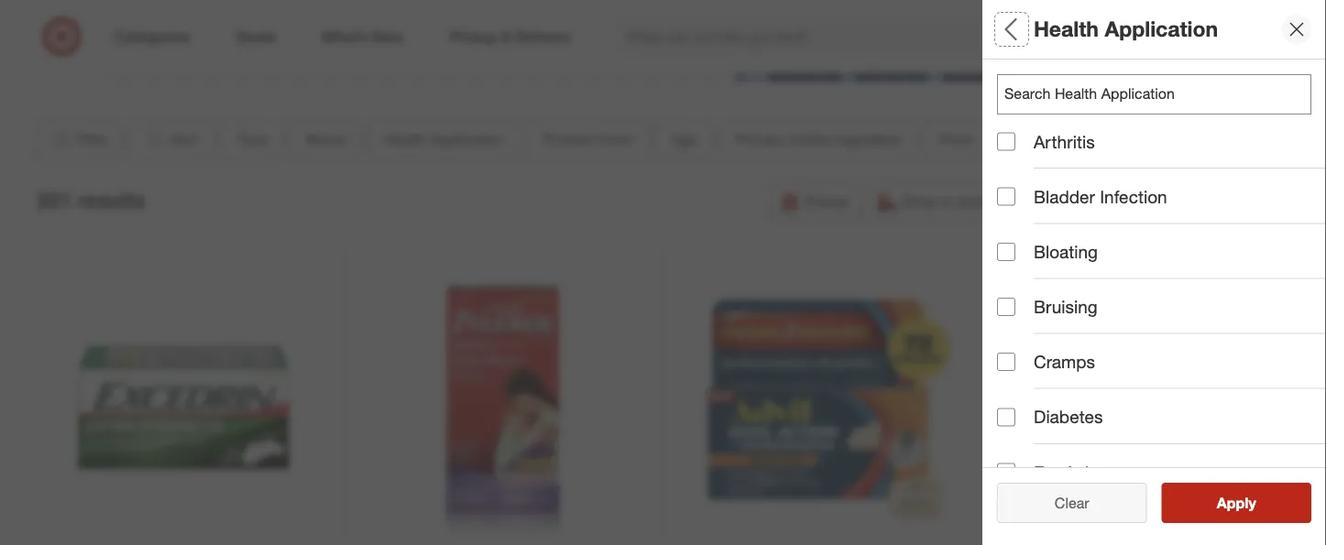Task type: vqa. For each thing, say whether or not it's contained in the screenshot.
Cramps
yes



Task type: describe. For each thing, give the bounding box(es) containing it.
bruising
[[1034, 296, 1098, 317]]

health facts
[[1011, 130, 1093, 148]]

all filters dialog
[[982, 0, 1326, 545]]

bladder
[[1034, 186, 1095, 207]]

Arthritis checkbox
[[997, 132, 1015, 151]]

all
[[1084, 494, 1099, 512]]

arthritis
[[1034, 131, 1095, 152]]

0 horizontal spatial brand
[[306, 130, 346, 148]]

search
[[1060, 29, 1104, 47]]

day
[[1085, 193, 1110, 211]]

type inside all filters dialog
[[997, 78, 1036, 100]]

age inside all filters dialog
[[997, 335, 1030, 356]]

What can we help you find? suggestions appear below search field
[[616, 16, 1073, 57]]

shop in store button
[[868, 182, 1001, 222]]

health inside button
[[1011, 130, 1054, 148]]

facts
[[1058, 130, 1093, 148]]

0 vertical spatial product
[[543, 130, 595, 148]]

results for see results
[[1228, 494, 1275, 512]]

health facts button
[[996, 119, 1109, 160]]

health inside all filters dialog
[[997, 207, 1051, 228]]

all filters
[[997, 16, 1085, 42]]

same day delivery button
[[1009, 182, 1179, 222]]

pickup button
[[771, 182, 861, 222]]

0 vertical spatial form
[[599, 130, 633, 148]]

see
[[1198, 494, 1224, 512]]

see results button
[[1162, 483, 1311, 523]]

321 results
[[36, 187, 145, 213]]

pickup
[[805, 193, 849, 211]]

price button inside all filters dialog
[[997, 444, 1326, 509]]

ear ache
[[1034, 462, 1104, 483]]

in
[[941, 193, 952, 211]]

bladder infection
[[1034, 186, 1167, 207]]

all
[[997, 16, 1022, 42]]

0 horizontal spatial age button
[[656, 119, 713, 160]]

application inside all filters dialog
[[1056, 207, 1149, 228]]

shop in store
[[902, 193, 989, 211]]

0 vertical spatial primary active ingredient
[[736, 130, 901, 148]]

results for 321 results
[[77, 187, 145, 213]]

product form button inside all filters dialog
[[997, 252, 1326, 316]]

0 horizontal spatial brand button
[[291, 119, 361, 160]]

sort
[[170, 130, 198, 148]]

health inside dialog
[[1034, 16, 1099, 42]]

1 horizontal spatial brand button
[[997, 124, 1326, 188]]

Cramps checkbox
[[997, 353, 1015, 371]]

apply
[[1217, 494, 1256, 512]]

clear for clear
[[1055, 494, 1089, 512]]

bloating
[[1034, 241, 1098, 262]]

sponsored
[[1159, 83, 1213, 96]]



Task type: locate. For each thing, give the bounding box(es) containing it.
0 vertical spatial primary active ingredient button
[[720, 119, 916, 160]]

0 vertical spatial active
[[790, 130, 831, 148]]

1 clear from the left
[[1046, 494, 1080, 512]]

1 vertical spatial product
[[997, 271, 1063, 292]]

0 vertical spatial price button
[[924, 119, 988, 160]]

1 horizontal spatial ingredient
[[1123, 399, 1208, 420]]

clear inside button
[[1046, 494, 1080, 512]]

0 vertical spatial product form button
[[527, 119, 648, 160]]

1 horizontal spatial product form button
[[997, 252, 1326, 316]]

price
[[939, 130, 973, 148], [997, 463, 1040, 484]]

1 vertical spatial price button
[[997, 444, 1326, 509]]

advertisement region
[[113, 0, 1213, 82]]

active
[[790, 130, 831, 148], [1067, 399, 1119, 420]]

1 horizontal spatial product
[[997, 271, 1063, 292]]

1 horizontal spatial product form
[[997, 271, 1111, 292]]

1 vertical spatial product form
[[997, 271, 1111, 292]]

Diabetes checkbox
[[997, 408, 1015, 426]]

health application button
[[369, 119, 520, 160], [997, 188, 1326, 252]]

primary down 'cramps' checkbox
[[997, 399, 1062, 420]]

0 horizontal spatial product form
[[543, 130, 633, 148]]

1 horizontal spatial primary active ingredient button
[[997, 380, 1326, 444]]

0 horizontal spatial primary active ingredient
[[736, 130, 901, 148]]

1 horizontal spatial price button
[[997, 444, 1326, 509]]

1 horizontal spatial primary active ingredient
[[997, 399, 1208, 420]]

primary active ingredient inside all filters dialog
[[997, 399, 1208, 420]]

results right 321
[[77, 187, 145, 213]]

0 vertical spatial application
[[1105, 16, 1218, 42]]

product
[[543, 130, 595, 148], [997, 271, 1063, 292]]

clear all
[[1046, 494, 1099, 512]]

form
[[599, 130, 633, 148], [1068, 271, 1111, 292]]

1 vertical spatial health application
[[384, 130, 504, 148]]

diabetes
[[1034, 407, 1103, 428]]

0 vertical spatial age
[[671, 130, 697, 148]]

health
[[1034, 16, 1099, 42], [384, 130, 427, 148], [1011, 130, 1054, 148], [997, 207, 1051, 228]]

1 vertical spatial age button
[[997, 316, 1326, 380]]

application inside dialog
[[1105, 16, 1218, 42]]

primary active ingredient button
[[720, 119, 916, 160], [997, 380, 1326, 444]]

2 clear from the left
[[1055, 494, 1089, 512]]

same day delivery
[[1043, 193, 1167, 211]]

price down diabetes option
[[997, 463, 1040, 484]]

filter
[[76, 130, 108, 148]]

0 horizontal spatial product form button
[[527, 119, 648, 160]]

clear all button
[[997, 483, 1147, 523]]

0 vertical spatial results
[[77, 187, 145, 213]]

type button
[[997, 60, 1326, 124], [221, 119, 284, 160]]

1 vertical spatial health application button
[[997, 188, 1326, 252]]

0 horizontal spatial results
[[77, 187, 145, 213]]

search button
[[1060, 16, 1104, 60]]

type
[[997, 78, 1036, 100], [237, 130, 268, 148]]

primary
[[736, 130, 786, 148], [997, 399, 1062, 420]]

0 horizontal spatial price button
[[924, 119, 988, 160]]

product inside all filters dialog
[[997, 271, 1063, 292]]

0 horizontal spatial form
[[599, 130, 633, 148]]

1 vertical spatial ingredient
[[1123, 399, 1208, 420]]

0 horizontal spatial primary
[[736, 130, 786, 148]]

1 horizontal spatial type
[[997, 78, 1036, 100]]

0 vertical spatial type
[[997, 78, 1036, 100]]

active inside all filters dialog
[[1067, 399, 1119, 420]]

active down cramps
[[1067, 399, 1119, 420]]

cramps
[[1034, 352, 1095, 373]]

shop
[[902, 193, 937, 211]]

Bruising checkbox
[[997, 298, 1015, 316]]

0 horizontal spatial type
[[237, 130, 268, 148]]

advil ibuprofen dual action nsaid back pain reliever caplet - 72ct image
[[681, 262, 963, 544], [681, 262, 963, 544]]

active up pickup button on the top
[[790, 130, 831, 148]]

children's motrin oral suspension dye-free fever reduction & pain reliever - ibuprofen (nsaid) - berry - 4 fl oz image
[[1000, 262, 1283, 545], [1000, 262, 1283, 545]]

delivery
[[1114, 193, 1167, 211]]

0 horizontal spatial active
[[790, 130, 831, 148]]

apply button
[[1162, 483, 1311, 523]]

primary up pickup button on the top
[[736, 130, 786, 148]]

1 vertical spatial type
[[237, 130, 268, 148]]

1 vertical spatial primary active ingredient
[[997, 399, 1208, 420]]

product form button
[[527, 119, 648, 160], [997, 252, 1326, 316]]

health application inside all filters dialog
[[997, 207, 1149, 228]]

1 vertical spatial product form button
[[997, 252, 1326, 316]]

form inside all filters dialog
[[1068, 271, 1111, 292]]

1 vertical spatial primary
[[997, 399, 1062, 420]]

age
[[671, 130, 697, 148], [997, 335, 1030, 356]]

age button
[[656, 119, 713, 160], [997, 316, 1326, 380]]

1 horizontal spatial age
[[997, 335, 1030, 356]]

0 horizontal spatial health application button
[[369, 119, 520, 160]]

ingredient
[[835, 130, 901, 148], [1123, 399, 1208, 420]]

application
[[1105, 16, 1218, 42], [431, 130, 504, 148], [1056, 207, 1149, 228]]

0 vertical spatial ingredient
[[835, 130, 901, 148]]

1 horizontal spatial health application button
[[997, 188, 1326, 252]]

None text field
[[997, 74, 1311, 115]]

primary inside all filters dialog
[[997, 399, 1062, 420]]

1 horizontal spatial type button
[[997, 60, 1326, 124]]

1 horizontal spatial primary
[[997, 399, 1062, 420]]

results
[[77, 187, 145, 213], [1228, 494, 1275, 512]]

primary active ingredient
[[736, 130, 901, 148], [997, 399, 1208, 420]]

0 horizontal spatial primary active ingredient button
[[720, 119, 916, 160]]

primary active ingredient down cramps
[[997, 399, 1208, 420]]

none text field inside health application dialog
[[997, 74, 1311, 115]]

1 horizontal spatial active
[[1067, 399, 1119, 420]]

1 vertical spatial active
[[1067, 399, 1119, 420]]

product form inside all filters dialog
[[997, 271, 1111, 292]]

0 horizontal spatial ingredient
[[835, 130, 901, 148]]

321
[[36, 187, 71, 213]]

1 vertical spatial form
[[1068, 271, 1111, 292]]

1 horizontal spatial results
[[1228, 494, 1275, 512]]

brand button
[[291, 119, 361, 160], [997, 124, 1326, 188]]

type right sort
[[237, 130, 268, 148]]

store
[[956, 193, 989, 211]]

Bloating checkbox
[[997, 243, 1015, 261]]

clear inside button
[[1055, 494, 1089, 512]]

0 vertical spatial age button
[[656, 119, 713, 160]]

clear
[[1046, 494, 1080, 512], [1055, 494, 1089, 512]]

filter button
[[36, 119, 122, 160]]

price button
[[924, 119, 988, 160], [997, 444, 1326, 509]]

1 vertical spatial price
[[997, 463, 1040, 484]]

1 horizontal spatial price
[[997, 463, 1040, 484]]

health application
[[1034, 16, 1218, 42], [384, 130, 504, 148], [997, 207, 1149, 228]]

1 vertical spatial age
[[997, 335, 1030, 356]]

results right see
[[1228, 494, 1275, 512]]

0 vertical spatial price
[[939, 130, 973, 148]]

health application dialog
[[982, 0, 1326, 545]]

0 horizontal spatial price
[[939, 130, 973, 148]]

same
[[1043, 193, 1081, 211]]

clear down ear ache
[[1055, 494, 1089, 512]]

sort button
[[129, 119, 214, 160]]

infants' tylenol pain reliever+fever reducer liquid - acetaminophen - grape image
[[362, 262, 644, 544], [362, 262, 644, 544]]

1 horizontal spatial brand
[[997, 143, 1047, 164]]

price left arthritis option
[[939, 130, 973, 148]]

2 vertical spatial application
[[1056, 207, 1149, 228]]

1 vertical spatial results
[[1228, 494, 1275, 512]]

clear left all
[[1046, 494, 1080, 512]]

1 vertical spatial primary active ingredient button
[[997, 380, 1326, 444]]

2 vertical spatial health application
[[997, 207, 1149, 228]]

0 vertical spatial product form
[[543, 130, 633, 148]]

1 horizontal spatial age button
[[997, 316, 1326, 380]]

clear button
[[997, 483, 1147, 523]]

primary active ingredient up pickup button on the top
[[736, 130, 901, 148]]

0 vertical spatial health application
[[1034, 16, 1218, 42]]

1 horizontal spatial form
[[1068, 271, 1111, 292]]

ache
[[1064, 462, 1104, 483]]

0 horizontal spatial age
[[671, 130, 697, 148]]

product form
[[543, 130, 633, 148], [997, 271, 1111, 292]]

infection
[[1100, 186, 1167, 207]]

1 vertical spatial application
[[431, 130, 504, 148]]

clear for clear all
[[1046, 494, 1080, 512]]

type up arthritis option
[[997, 78, 1036, 100]]

see results
[[1198, 494, 1275, 512]]

health application inside dialog
[[1034, 16, 1218, 42]]

Bladder Infection checkbox
[[997, 188, 1015, 206]]

brand inside all filters dialog
[[997, 143, 1047, 164]]

excedrin extra strength pain reliever caplets - acetaminophen/aspirin (nsaid) image
[[43, 262, 325, 544], [43, 262, 325, 544]]

ear
[[1034, 462, 1060, 483]]

ingredient inside all filters dialog
[[1123, 399, 1208, 420]]

0 vertical spatial primary
[[736, 130, 786, 148]]

results inside button
[[1228, 494, 1275, 512]]

filters
[[1028, 16, 1085, 42]]

price inside all filters dialog
[[997, 463, 1040, 484]]

0 vertical spatial health application button
[[369, 119, 520, 160]]

0 horizontal spatial product
[[543, 130, 595, 148]]

0 horizontal spatial type button
[[221, 119, 284, 160]]

brand
[[306, 130, 346, 148], [997, 143, 1047, 164]]



